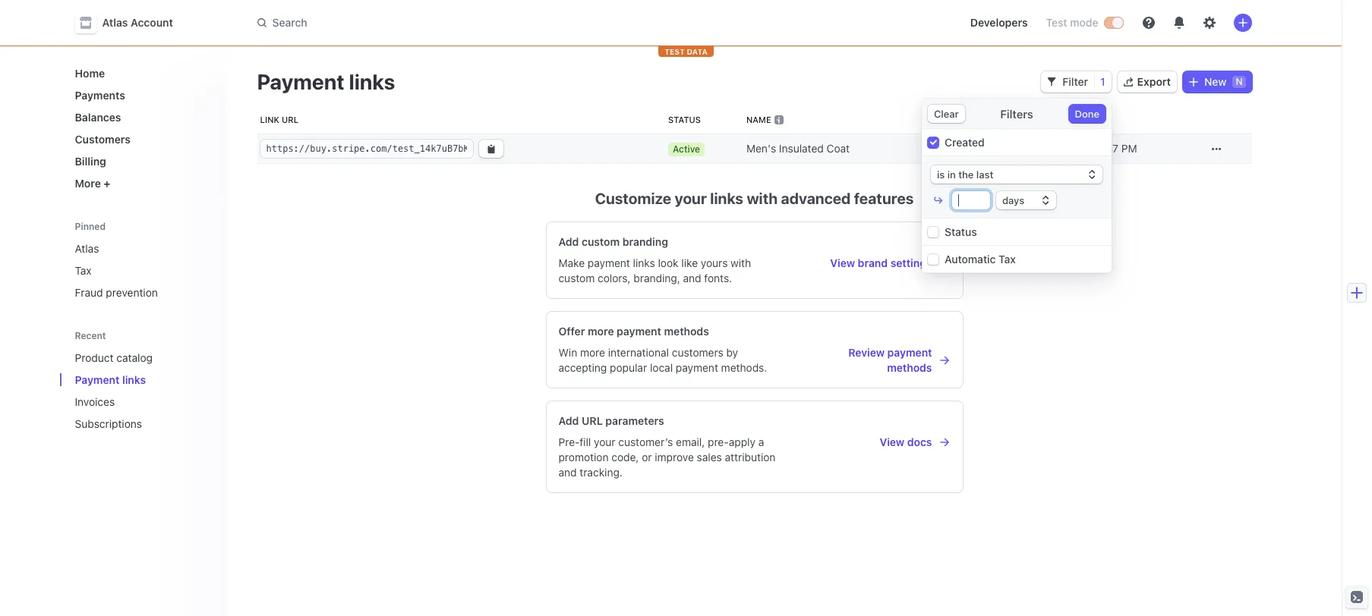 Task type: vqa. For each thing, say whether or not it's contained in the screenshot.
THE INVOICES
yes



Task type: locate. For each thing, give the bounding box(es) containing it.
make payment links look like yours with custom colors, branding, and fonts.
[[559, 257, 751, 285]]

payment links link
[[69, 368, 193, 393]]

payment right review
[[888, 346, 932, 359]]

and
[[683, 272, 702, 285], [559, 466, 577, 479]]

url for link
[[282, 115, 299, 125]]

developers
[[971, 16, 1028, 29]]

0 horizontal spatial your
[[594, 436, 616, 449]]

make
[[559, 257, 585, 270]]

subscriptions
[[75, 418, 142, 431]]

customers
[[672, 346, 724, 359]]

None number field
[[953, 191, 990, 210]]

1 horizontal spatial url
[[582, 415, 603, 428]]

done button
[[1069, 105, 1106, 123]]

+
[[104, 177, 110, 190]]

payment down the "customers"
[[676, 362, 718, 374]]

url up fill
[[582, 415, 603, 428]]

and inside pre-fill your customer's email, pre-apply a promotion code, or improve sales attribution and tracking.
[[559, 466, 577, 479]]

popular
[[610, 362, 647, 374]]

payment up 'colors,'
[[588, 257, 630, 270]]

your right fill
[[594, 436, 616, 449]]

more up accepting
[[580, 346, 605, 359]]

customize your links with advanced features
[[595, 190, 914, 207]]

1 vertical spatial view
[[880, 436, 905, 449]]

payments link
[[69, 83, 215, 108]]

yours
[[701, 257, 728, 270]]

0 vertical spatial url
[[282, 115, 299, 125]]

customer's
[[619, 436, 673, 449]]

payment
[[257, 69, 345, 94], [75, 374, 120, 387]]

link url
[[260, 115, 299, 125]]

catalog
[[116, 352, 153, 365]]

0 horizontal spatial methods
[[664, 325, 709, 338]]

your down active on the top of the page
[[675, 190, 707, 207]]

0 horizontal spatial url
[[282, 115, 299, 125]]

more
[[75, 177, 101, 190]]

payment links
[[257, 69, 395, 94], [75, 374, 146, 387]]

1 vertical spatial url
[[582, 415, 603, 428]]

payment inside "link"
[[75, 374, 120, 387]]

svg image
[[1048, 78, 1057, 87], [1190, 78, 1199, 87], [1212, 145, 1221, 154]]

tax right automatic
[[999, 253, 1016, 266]]

search
[[272, 16, 307, 29]]

1 vertical spatial payment
[[75, 374, 120, 387]]

created up 24,
[[1059, 115, 1098, 125]]

svg image down new
[[1212, 145, 1221, 154]]

view docs
[[880, 436, 932, 449]]

url right link
[[282, 115, 299, 125]]

0 horizontal spatial and
[[559, 466, 577, 479]]

methods
[[664, 325, 709, 338], [887, 362, 932, 374]]

1 horizontal spatial payment
[[257, 69, 345, 94]]

0 vertical spatial more
[[588, 325, 614, 338]]

url
[[282, 115, 299, 125], [582, 415, 603, 428]]

links
[[349, 69, 395, 94], [710, 190, 744, 207], [633, 257, 655, 270], [122, 374, 146, 387]]

clear button
[[928, 105, 965, 123]]

1 horizontal spatial your
[[675, 190, 707, 207]]

branding
[[623, 235, 668, 248]]

1 vertical spatial methods
[[887, 362, 932, 374]]

atlas for atlas account
[[102, 16, 128, 29]]

notifications image
[[1173, 17, 1185, 29]]

fraud prevention link
[[69, 280, 215, 305]]

links inside "link"
[[122, 374, 146, 387]]

men's insulated coat
[[747, 142, 850, 155]]

custom up make
[[582, 235, 620, 248]]

your
[[675, 190, 707, 207], [594, 436, 616, 449]]

2 add from the top
[[559, 415, 579, 428]]

None text field
[[260, 140, 473, 158]]

advanced
[[781, 190, 851, 207]]

1 vertical spatial payment links
[[75, 374, 146, 387]]

colors,
[[598, 272, 631, 285]]

payments
[[75, 89, 125, 102]]

payment
[[588, 257, 630, 270], [617, 325, 662, 338], [888, 346, 932, 359], [676, 362, 718, 374]]

prevention
[[106, 286, 158, 299]]

custom down make
[[559, 272, 595, 285]]

atlas left account
[[102, 16, 128, 29]]

0 horizontal spatial status
[[668, 115, 701, 125]]

like
[[682, 257, 698, 270]]

1 horizontal spatial status
[[945, 226, 977, 239]]

1 horizontal spatial svg image
[[1190, 78, 1199, 87]]

review
[[849, 346, 885, 359]]

export
[[1138, 75, 1171, 88]]

oct
[[1059, 142, 1077, 155]]

1 vertical spatial atlas
[[75, 242, 99, 255]]

balances
[[75, 111, 121, 124]]

1 vertical spatial with
[[731, 257, 751, 270]]

parameters
[[606, 415, 664, 428]]

1 vertical spatial more
[[580, 346, 605, 359]]

created down price
[[945, 136, 985, 149]]

1 vertical spatial your
[[594, 436, 616, 449]]

home link
[[69, 61, 215, 86]]

svg image left new
[[1190, 78, 1199, 87]]

tax inside tax link
[[75, 264, 92, 277]]

atlas
[[102, 16, 128, 29], [75, 242, 99, 255]]

customize
[[595, 190, 672, 207]]

1 horizontal spatial methods
[[887, 362, 932, 374]]

and inside make payment links look like yours with custom colors, branding, and fonts.
[[683, 272, 702, 285]]

0 vertical spatial atlas
[[102, 16, 128, 29]]

methods up the "customers"
[[664, 325, 709, 338]]

0 horizontal spatial payment
[[75, 374, 120, 387]]

atlas down pinned
[[75, 242, 99, 255]]

and down like
[[683, 272, 702, 285]]

fill
[[580, 436, 591, 449]]

and down the promotion
[[559, 466, 577, 479]]

0 horizontal spatial payment links
[[75, 374, 146, 387]]

n
[[1236, 76, 1243, 87]]

recent navigation links element
[[60, 330, 227, 437]]

more inside win more international customers by accepting popular local payment methods.
[[580, 346, 605, 359]]

0 vertical spatial payment links
[[257, 69, 395, 94]]

status
[[668, 115, 701, 125], [945, 226, 977, 239]]

fraud
[[75, 286, 103, 299]]

0 horizontal spatial tax
[[75, 264, 92, 277]]

pinned element
[[69, 236, 215, 305]]

with right yours
[[731, 257, 751, 270]]

pinned
[[75, 221, 106, 232]]

test data
[[665, 47, 708, 56]]

0 horizontal spatial svg image
[[1048, 78, 1057, 87]]

status up active on the top of the page
[[668, 115, 701, 125]]

payment links down 'product catalog' on the bottom left of page
[[75, 374, 146, 387]]

svg image for new
[[1190, 78, 1199, 87]]

home
[[75, 67, 105, 80]]

1 vertical spatial and
[[559, 466, 577, 479]]

1 horizontal spatial created
[[1059, 115, 1098, 125]]

0 vertical spatial add
[[559, 235, 579, 248]]

payment inside win more international customers by accepting popular local payment methods.
[[676, 362, 718, 374]]

payment up link url
[[257, 69, 345, 94]]

methods up view docs
[[887, 362, 932, 374]]

product catalog
[[75, 352, 153, 365]]

0 horizontal spatial view
[[831, 257, 855, 270]]

more
[[588, 325, 614, 338], [580, 346, 605, 359]]

tax link
[[69, 258, 215, 283]]

0 vertical spatial methods
[[664, 325, 709, 338]]

view left docs
[[880, 436, 905, 449]]

1 vertical spatial status
[[945, 226, 977, 239]]

add up make
[[559, 235, 579, 248]]

tax up the fraud
[[75, 264, 92, 277]]

1 horizontal spatial and
[[683, 272, 702, 285]]

1 horizontal spatial view
[[880, 436, 905, 449]]

men's insulated coat link
[[741, 135, 926, 163]]

1 horizontal spatial atlas
[[102, 16, 128, 29]]

or
[[642, 451, 652, 464]]

link
[[260, 115, 280, 125]]

1 vertical spatial custom
[[559, 272, 595, 285]]

Search text field
[[248, 9, 676, 37]]

0 vertical spatial status
[[668, 115, 701, 125]]

0 horizontal spatial atlas
[[75, 242, 99, 255]]

0 vertical spatial and
[[683, 272, 702, 285]]

add
[[559, 235, 579, 248], [559, 415, 579, 428]]

atlas account
[[102, 16, 173, 29]]

1 horizontal spatial tax
[[999, 253, 1016, 266]]

0 horizontal spatial created
[[945, 136, 985, 149]]

more +
[[75, 177, 110, 190]]

customers link
[[69, 127, 215, 152]]

view for view brand settings
[[831, 257, 855, 270]]

product
[[75, 352, 114, 365]]

add up pre-
[[559, 415, 579, 428]]

view docs link
[[801, 435, 951, 450]]

product catalog link
[[69, 346, 193, 371]]

view left brand at the right top of the page
[[831, 257, 855, 270]]

custom inside make payment links look like yours with custom colors, branding, and fonts.
[[559, 272, 595, 285]]

1 vertical spatial add
[[559, 415, 579, 428]]

name
[[747, 115, 771, 125]]

fraud prevention
[[75, 286, 158, 299]]

subscriptions link
[[69, 412, 193, 437]]

payment up invoices
[[75, 374, 120, 387]]

0 vertical spatial created
[[1059, 115, 1098, 125]]

$999.96
[[932, 142, 974, 155]]

atlas inside "button"
[[102, 16, 128, 29]]

status up automatic
[[945, 226, 977, 239]]

payment links up link url
[[257, 69, 395, 94]]

more right "offer"
[[588, 325, 614, 338]]

1 add from the top
[[559, 235, 579, 248]]

svg image left filter
[[1048, 78, 1057, 87]]

with down men's
[[747, 190, 778, 207]]

url for add
[[582, 415, 603, 428]]

atlas inside pinned element
[[75, 242, 99, 255]]

0 vertical spatial view
[[831, 257, 855, 270]]



Task type: describe. For each thing, give the bounding box(es) containing it.
offer more payment methods
[[559, 325, 709, 338]]

core navigation links element
[[69, 61, 215, 196]]

svg image for filter
[[1048, 78, 1057, 87]]

add for add custom branding
[[559, 235, 579, 248]]

price
[[932, 115, 957, 125]]

pm
[[1122, 142, 1138, 155]]

0 vertical spatial your
[[675, 190, 707, 207]]

view brand settings
[[831, 257, 932, 270]]

more for payment
[[588, 325, 614, 338]]

insulated
[[779, 142, 824, 155]]

win
[[559, 346, 577, 359]]

svg image
[[487, 145, 496, 154]]

email,
[[676, 436, 705, 449]]

pre-
[[708, 436, 729, 449]]

win more international customers by accepting popular local payment methods.
[[559, 346, 767, 374]]

atlas for atlas
[[75, 242, 99, 255]]

oct 24, 1:37 pm
[[1059, 142, 1138, 155]]

accepting
[[559, 362, 607, 374]]

settings
[[891, 257, 932, 270]]

payment inside the review payment methods
[[888, 346, 932, 359]]

review payment methods link
[[801, 346, 951, 376]]

pre-
[[559, 436, 580, 449]]

2 horizontal spatial svg image
[[1212, 145, 1221, 154]]

filter
[[1063, 75, 1089, 88]]

payment links inside "link"
[[75, 374, 146, 387]]

brand
[[858, 257, 888, 270]]

settings image
[[1204, 17, 1216, 29]]

men's
[[747, 142, 776, 155]]

view for view docs
[[880, 436, 905, 449]]

mode
[[1070, 16, 1099, 29]]

with inside make payment links look like yours with custom colors, branding, and fonts.
[[731, 257, 751, 270]]

24,
[[1080, 142, 1096, 155]]

review payment methods
[[849, 346, 932, 374]]

pre-fill your customer's email, pre-apply a promotion code, or improve sales attribution and tracking.
[[559, 436, 776, 479]]

$999.96 usd link
[[926, 136, 1053, 161]]

fonts.
[[704, 272, 732, 285]]

offer
[[559, 325, 585, 338]]

tracking.
[[580, 466, 623, 479]]

payment up international
[[617, 325, 662, 338]]

a
[[759, 436, 764, 449]]

recent
[[75, 330, 106, 342]]

branding,
[[634, 272, 680, 285]]

test mode
[[1046, 16, 1099, 29]]

methods.
[[721, 362, 767, 374]]

1 vertical spatial created
[[945, 136, 985, 149]]

invoices link
[[69, 390, 193, 415]]

by
[[727, 346, 738, 359]]

view brand settings link
[[801, 256, 951, 271]]

links inside make payment links look like yours with custom colors, branding, and fonts.
[[633, 257, 655, 270]]

1 horizontal spatial payment links
[[257, 69, 395, 94]]

filters
[[1001, 107, 1034, 121]]

1:37
[[1099, 142, 1119, 155]]

$999.96 usd
[[932, 142, 999, 155]]

automatic
[[945, 253, 996, 266]]

sales
[[697, 451, 722, 464]]

help image
[[1143, 17, 1155, 29]]

add for add url parameters
[[559, 415, 579, 428]]

account
[[131, 16, 173, 29]]

recent element
[[60, 346, 227, 437]]

customers
[[75, 133, 131, 146]]

Search search field
[[248, 9, 676, 37]]

data
[[687, 47, 708, 56]]

promotion
[[559, 451, 609, 464]]

pinned navigation links element
[[69, 220, 215, 305]]

invoices
[[75, 396, 115, 409]]

developers link
[[964, 11, 1034, 35]]

more for international
[[580, 346, 605, 359]]

0 vertical spatial custom
[[582, 235, 620, 248]]

active link
[[662, 135, 741, 163]]

atlas link
[[69, 236, 215, 261]]

code,
[[612, 451, 639, 464]]

done
[[1075, 108, 1100, 120]]

balances link
[[69, 105, 215, 130]]

features
[[854, 190, 914, 207]]

look
[[658, 257, 679, 270]]

oct 24, 1:37 pm link
[[1053, 135, 1198, 163]]

0 vertical spatial with
[[747, 190, 778, 207]]

active
[[673, 144, 700, 155]]

test
[[1046, 16, 1068, 29]]

docs
[[908, 436, 932, 449]]

billing link
[[69, 149, 215, 174]]

improve
[[655, 451, 694, 464]]

methods inside the review payment methods
[[887, 362, 932, 374]]

export button
[[1118, 71, 1177, 93]]

add custom branding
[[559, 235, 668, 248]]

payment inside make payment links look like yours with custom colors, branding, and fonts.
[[588, 257, 630, 270]]

atlas account button
[[75, 12, 188, 33]]

new
[[1205, 75, 1227, 88]]

1
[[1101, 75, 1106, 88]]

your inside pre-fill your customer's email, pre-apply a promotion code, or improve sales attribution and tracking.
[[594, 436, 616, 449]]

0 vertical spatial payment
[[257, 69, 345, 94]]

automatic tax
[[945, 253, 1016, 266]]

usd
[[977, 142, 999, 155]]



